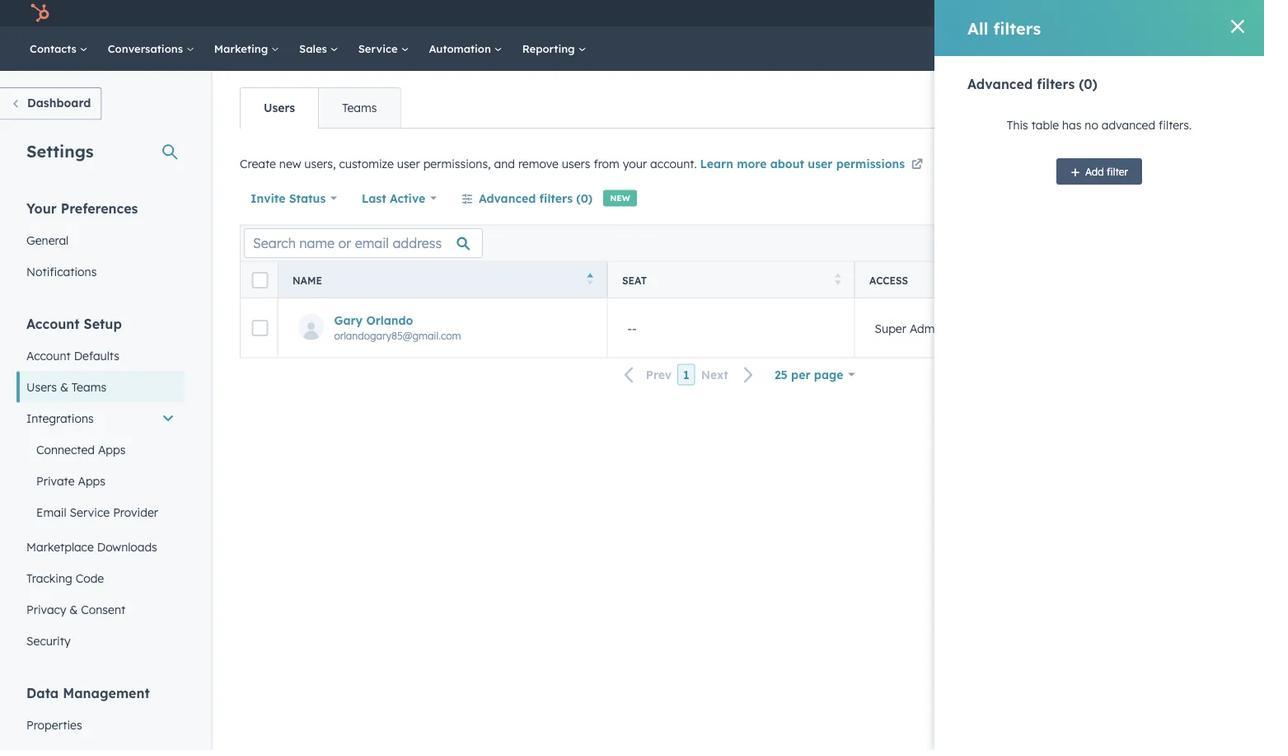 Task type: describe. For each thing, give the bounding box(es) containing it.
help button
[[1085, 0, 1113, 26]]

email
[[36, 505, 66, 519]]

this table has no advanced filters.
[[1007, 118, 1192, 132]]

properties link
[[16, 709, 185, 741]]

data
[[26, 685, 59, 701]]

advanced filters (0) inside button
[[479, 191, 593, 205]]

has
[[1062, 118, 1082, 132]]

data management
[[26, 685, 150, 701]]

users link
[[241, 88, 318, 128]]

status
[[289, 191, 326, 205]]

account defaults
[[26, 348, 119, 363]]

marketplace
[[26, 539, 94, 554]]

properties
[[26, 718, 82, 732]]

ascending sort. press to sort descending. element
[[587, 273, 593, 287]]

this
[[1007, 118, 1028, 132]]

no
[[1085, 118, 1099, 132]]

Search HubSpot search field
[[1033, 35, 1235, 63]]

filter
[[1107, 165, 1128, 178]]

learn more about user permissions
[[700, 157, 909, 171]]

integrations
[[26, 411, 94, 425]]

defaults
[[74, 348, 119, 363]]

super admin
[[875, 320, 945, 335]]

account setup element
[[16, 314, 185, 657]]

gary orlando link
[[334, 313, 591, 327]]

& for privacy
[[69, 602, 78, 617]]

private apps link
[[16, 465, 185, 497]]

tracking code link
[[16, 563, 185, 594]]

users & teams
[[26, 380, 106, 394]]

marketplaces button
[[1047, 0, 1081, 26]]

0 vertical spatial filters
[[994, 18, 1041, 38]]

email service provider
[[36, 505, 158, 519]]

menu containing abc
[[948, 0, 1245, 26]]

ascending sort. press to sort descending. image
[[587, 273, 593, 284]]

settings image
[[1119, 7, 1134, 22]]

learn more about user permissions link
[[700, 155, 926, 175]]

preferences
[[61, 200, 138, 216]]

orlando
[[366, 313, 413, 327]]

security link
[[16, 625, 185, 657]]

new
[[279, 157, 301, 171]]

upgrade
[[968, 7, 1012, 21]]

create
[[240, 157, 276, 171]]

consent
[[81, 602, 125, 617]]

dashboard
[[27, 96, 91, 110]]

last active
[[362, 191, 425, 205]]

abc button
[[1171, 0, 1243, 26]]

invite status button
[[250, 182, 338, 215]]

2 - from the left
[[632, 320, 637, 335]]

settings link
[[1116, 5, 1137, 22]]

hubspot image
[[30, 3, 49, 23]]

tracking code
[[26, 571, 104, 585]]

from
[[594, 157, 620, 171]]

users for users
[[264, 101, 295, 115]]

conversations
[[108, 42, 186, 55]]

setup
[[84, 315, 122, 332]]

create new users, customize user permissions, and remove users from your account.
[[240, 157, 700, 171]]

automation
[[429, 42, 494, 55]]

notifications
[[26, 264, 97, 279]]

1 link opens in a new window image from the top
[[912, 155, 923, 175]]

active
[[390, 191, 425, 205]]

upgrade image
[[950, 7, 964, 22]]

calling icon image
[[1022, 6, 1037, 21]]

Search name or email address search field
[[244, 228, 483, 258]]

page
[[814, 367, 844, 382]]

admin
[[910, 320, 945, 335]]

press to sort. element
[[835, 273, 841, 287]]

about
[[770, 157, 805, 171]]

25
[[775, 367, 788, 382]]

--
[[628, 320, 637, 335]]

users for users & teams
[[26, 380, 57, 394]]

all filters
[[968, 18, 1041, 38]]

gary orlando orlandogary85@gmail.com
[[334, 313, 461, 341]]

security
[[26, 633, 71, 648]]

more
[[737, 157, 767, 171]]

email service provider link
[[16, 497, 185, 528]]

25 per page button
[[764, 358, 866, 391]]

notifications link
[[16, 256, 185, 287]]

connected apps
[[36, 442, 126, 457]]

general link
[[16, 225, 185, 256]]

gary
[[334, 313, 363, 327]]

marketplaces image
[[1057, 7, 1072, 22]]

seat
[[622, 274, 647, 286]]

new
[[610, 193, 630, 203]]

2 user from the left
[[808, 157, 833, 171]]

advanced
[[1102, 118, 1156, 132]]



Task type: vqa. For each thing, say whether or not it's contained in the screenshot.
Search button
yes



Task type: locate. For each thing, give the bounding box(es) containing it.
service right sales link
[[358, 42, 401, 55]]

teams inside account setup element
[[72, 380, 106, 394]]

1 horizontal spatial service
[[358, 42, 401, 55]]

& up integrations on the bottom left
[[60, 380, 68, 394]]

advanced down and
[[479, 191, 536, 205]]

1 vertical spatial teams
[[72, 380, 106, 394]]

sales
[[299, 42, 330, 55]]

close image
[[1231, 20, 1245, 33]]

account up 'users & teams' on the left
[[26, 348, 71, 363]]

-
[[628, 320, 632, 335], [632, 320, 637, 335]]

filters
[[994, 18, 1041, 38], [1037, 76, 1075, 92], [540, 191, 573, 205]]

filters up table
[[1037, 76, 1075, 92]]

your
[[26, 200, 57, 216]]

provider
[[113, 505, 158, 519]]

users
[[264, 101, 295, 115], [26, 380, 57, 394]]

your preferences element
[[16, 199, 185, 287]]

contacts
[[30, 42, 80, 55]]

2 account from the top
[[26, 348, 71, 363]]

teams up customize at left top
[[342, 101, 377, 115]]

account inside account defaults link
[[26, 348, 71, 363]]

1 vertical spatial advanced
[[479, 191, 536, 205]]

prev button
[[615, 364, 678, 386]]

marketplace downloads
[[26, 539, 157, 554]]

apps up email service provider
[[78, 474, 106, 488]]

1 vertical spatial advanced filters (0)
[[479, 191, 593, 205]]

1
[[683, 367, 690, 382]]

service inside 'link'
[[70, 505, 110, 519]]

conversations link
[[98, 26, 204, 71]]

& inside users & teams link
[[60, 380, 68, 394]]

users & teams link
[[16, 371, 185, 403]]

1 horizontal spatial advanced filters (0)
[[968, 76, 1098, 92]]

help image
[[1091, 7, 1106, 22]]

customize
[[339, 157, 394, 171]]

1 horizontal spatial (0)
[[1079, 76, 1098, 92]]

calling icon button
[[1016, 2, 1044, 24]]

add
[[1086, 165, 1104, 178]]

name
[[293, 274, 322, 286]]

management
[[63, 685, 150, 701]]

0 horizontal spatial (0)
[[576, 191, 593, 205]]

next
[[701, 367, 729, 382]]

notifications image
[[1147, 7, 1161, 22]]

25 per page
[[775, 367, 844, 382]]

user up active
[[397, 157, 420, 171]]

gary orlando image
[[1181, 6, 1196, 21]]

filters inside button
[[540, 191, 573, 205]]

teams down the defaults
[[72, 380, 106, 394]]

reporting link
[[512, 26, 596, 71]]

last active button
[[361, 182, 438, 215]]

0 vertical spatial teams
[[342, 101, 377, 115]]

0 horizontal spatial teams
[[72, 380, 106, 394]]

user
[[397, 157, 420, 171], [808, 157, 833, 171]]

marketing link
[[204, 26, 289, 71]]

1 vertical spatial filters
[[1037, 76, 1075, 92]]

(0) inside button
[[576, 191, 593, 205]]

0 horizontal spatial service
[[70, 505, 110, 519]]

user right about
[[808, 157, 833, 171]]

1 vertical spatial apps
[[78, 474, 106, 488]]

link opens in a new window image inside learn more about user permissions link
[[912, 159, 923, 171]]

code
[[76, 571, 104, 585]]

1 user from the left
[[397, 157, 420, 171]]

users inside account setup element
[[26, 380, 57, 394]]

account defaults link
[[16, 340, 185, 371]]

abc
[[1199, 6, 1218, 20]]

& right privacy in the bottom left of the page
[[69, 602, 78, 617]]

& for users
[[60, 380, 68, 394]]

advanced filters (0) down remove
[[479, 191, 593, 205]]

account setup
[[26, 315, 122, 332]]

contacts link
[[20, 26, 98, 71]]

1 horizontal spatial users
[[264, 101, 295, 115]]

dashboard link
[[0, 87, 102, 120]]

navigation
[[240, 87, 401, 129]]

users up new
[[264, 101, 295, 115]]

privacy & consent link
[[16, 594, 185, 625]]

invite
[[251, 191, 286, 205]]

private
[[36, 474, 75, 488]]

advanced up this
[[968, 76, 1033, 92]]

all
[[968, 18, 989, 38]]

service down private apps link
[[70, 505, 110, 519]]

filters right the all
[[994, 18, 1041, 38]]

general
[[26, 233, 69, 247]]

service link
[[348, 26, 419, 71]]

super
[[875, 320, 907, 335]]

last
[[362, 191, 386, 205]]

0 horizontal spatial users
[[26, 380, 57, 394]]

1 button
[[678, 364, 695, 385]]

2 link opens in a new window image from the top
[[912, 159, 923, 171]]

0 vertical spatial advanced
[[968, 76, 1033, 92]]

your preferences
[[26, 200, 138, 216]]

filters.
[[1159, 118, 1192, 132]]

account for account setup
[[26, 315, 80, 332]]

apps for private apps
[[78, 474, 106, 488]]

add filter button
[[1057, 158, 1142, 185]]

& inside privacy & consent link
[[69, 602, 78, 617]]

search image
[[1230, 43, 1241, 54]]

account.
[[650, 157, 697, 171]]

private apps
[[36, 474, 106, 488]]

0 vertical spatial &
[[60, 380, 68, 394]]

1 vertical spatial (0)
[[576, 191, 593, 205]]

1 vertical spatial users
[[26, 380, 57, 394]]

0 horizontal spatial advanced
[[479, 191, 536, 205]]

1 horizontal spatial &
[[69, 602, 78, 617]]

next button
[[695, 364, 764, 386]]

tracking
[[26, 571, 72, 585]]

users up integrations on the bottom left
[[26, 380, 57, 394]]

permissions,
[[423, 157, 491, 171]]

learn
[[700, 157, 733, 171]]

users,
[[304, 157, 336, 171]]

navigation containing users
[[240, 87, 401, 129]]

1 horizontal spatial user
[[808, 157, 833, 171]]

account for account defaults
[[26, 348, 71, 363]]

apps down the integrations button
[[98, 442, 126, 457]]

hubspot link
[[20, 3, 62, 23]]

menu
[[948, 0, 1245, 26]]

sales link
[[289, 26, 348, 71]]

advanced inside button
[[479, 191, 536, 205]]

0 vertical spatial (0)
[[1079, 76, 1098, 92]]

teams
[[342, 101, 377, 115], [72, 380, 106, 394]]

0 horizontal spatial user
[[397, 157, 420, 171]]

press to sort. image
[[835, 273, 841, 284]]

downloads
[[97, 539, 157, 554]]

data management element
[[16, 684, 185, 750]]

0 vertical spatial account
[[26, 315, 80, 332]]

marketplace downloads link
[[16, 531, 185, 563]]

teams link
[[318, 88, 400, 128]]

0 vertical spatial service
[[358, 42, 401, 55]]

apps
[[98, 442, 126, 457], [78, 474, 106, 488]]

connected
[[36, 442, 95, 457]]

reporting
[[522, 42, 578, 55]]

automation link
[[419, 26, 512, 71]]

0 horizontal spatial &
[[60, 380, 68, 394]]

advanced filters (0) button
[[451, 182, 603, 215]]

1 vertical spatial service
[[70, 505, 110, 519]]

1 horizontal spatial advanced
[[968, 76, 1033, 92]]

(0) up the no
[[1079, 76, 1098, 92]]

prev
[[646, 367, 672, 382]]

table
[[1032, 118, 1059, 132]]

link opens in a new window image
[[912, 155, 923, 175], [912, 159, 923, 171]]

connected apps link
[[16, 434, 185, 465]]

1 vertical spatial &
[[69, 602, 78, 617]]

1 account from the top
[[26, 315, 80, 332]]

1 horizontal spatial teams
[[342, 101, 377, 115]]

filters down remove
[[540, 191, 573, 205]]

notifications button
[[1140, 0, 1168, 26]]

0 vertical spatial advanced filters (0)
[[968, 76, 1098, 92]]

service
[[358, 42, 401, 55], [70, 505, 110, 519]]

apps for connected apps
[[98, 442, 126, 457]]

advanced filters (0) up table
[[968, 76, 1098, 92]]

0 vertical spatial users
[[264, 101, 295, 115]]

add filter
[[1086, 165, 1128, 178]]

invite status
[[251, 191, 326, 205]]

2 vertical spatial filters
[[540, 191, 573, 205]]

0 vertical spatial apps
[[98, 442, 126, 457]]

privacy
[[26, 602, 66, 617]]

1 - from the left
[[628, 320, 632, 335]]

0 horizontal spatial advanced filters (0)
[[479, 191, 593, 205]]

main team element
[[1226, 298, 1264, 357]]

account up account defaults
[[26, 315, 80, 332]]

(0) down users
[[576, 191, 593, 205]]

pagination navigation
[[615, 364, 764, 386]]

1 vertical spatial account
[[26, 348, 71, 363]]

remove
[[518, 157, 559, 171]]



